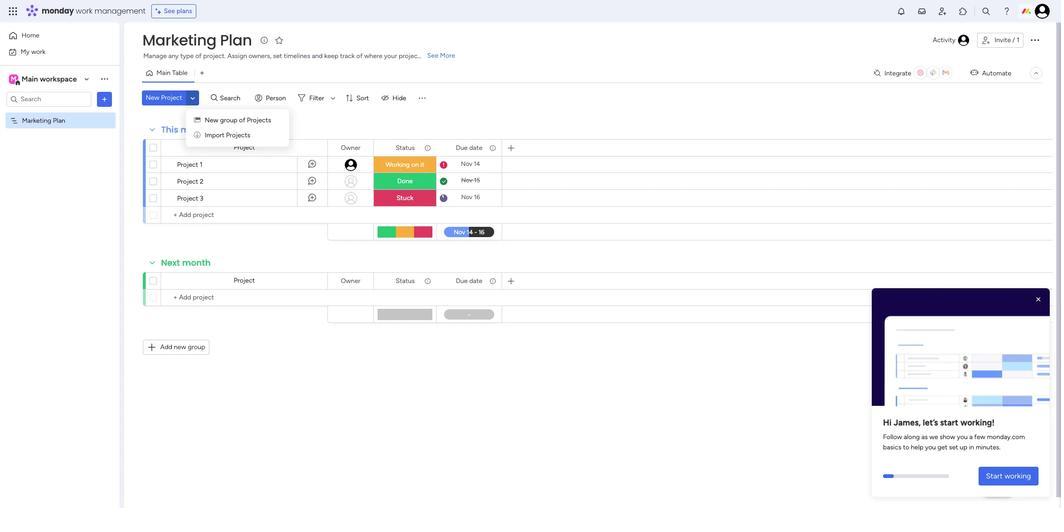Task type: describe. For each thing, give the bounding box(es) containing it.
due for second due date field
[[456, 277, 468, 285]]

home button
[[6, 28, 101, 43]]

plans
[[177, 7, 192, 15]]

search everything image
[[982, 7, 991, 16]]

select product image
[[8, 7, 18, 16]]

see for see plans
[[164, 7, 175, 15]]

marketing plan list box
[[0, 111, 120, 255]]

project 2
[[177, 178, 204, 186]]

working
[[1005, 471, 1032, 480]]

lottie animation image
[[872, 292, 1050, 410]]

v2 search image
[[211, 93, 218, 103]]

see plans button
[[151, 4, 196, 18]]

project 1
[[177, 161, 203, 169]]

few
[[975, 433, 986, 441]]

my
[[21, 48, 30, 56]]

add
[[160, 343, 172, 351]]

help
[[990, 484, 1007, 494]]

2 due date field from the top
[[454, 276, 485, 286]]

automate
[[983, 69, 1012, 77]]

person
[[266, 94, 286, 102]]

1 + add project text field from the top
[[166, 209, 323, 221]]

Search in workspace field
[[20, 94, 78, 105]]

main for main table
[[157, 69, 171, 77]]

2 horizontal spatial of
[[357, 52, 363, 60]]

workspace
[[40, 74, 77, 83]]

owner for 1st owner field from the bottom
[[341, 277, 361, 285]]

in
[[969, 443, 975, 451]]

track
[[340, 52, 355, 60]]

nov 15
[[461, 177, 480, 184]]

14
[[474, 160, 480, 167]]

/
[[1013, 36, 1015, 44]]

person button
[[251, 90, 292, 105]]

collapse board header image
[[1033, 69, 1040, 77]]

as
[[922, 433, 928, 441]]

arrow down image
[[328, 92, 339, 104]]

a
[[970, 433, 973, 441]]

new
[[174, 343, 186, 351]]

angle down image
[[191, 94, 195, 101]]

working
[[386, 161, 410, 169]]

minutes.
[[976, 443, 1001, 451]]

main table button
[[142, 66, 195, 81]]

menu image
[[418, 93, 427, 103]]

your
[[384, 52, 397, 60]]

month for next month
[[182, 257, 211, 269]]

due date for second due date field
[[456, 277, 483, 285]]

add new group button
[[143, 340, 210, 355]]

main for main workspace
[[22, 74, 38, 83]]

1 due date field from the top
[[454, 143, 485, 153]]

column information image for due date
[[489, 144, 497, 152]]

activity
[[933, 36, 956, 44]]

0 horizontal spatial you
[[925, 443, 936, 451]]

invite / 1 button
[[978, 33, 1024, 48]]

start
[[986, 471, 1003, 480]]

new for new group of projects
[[205, 116, 219, 124]]

nov 16
[[461, 194, 480, 201]]

this
[[161, 124, 178, 135]]

project 3
[[177, 194, 204, 202]]

add view image
[[200, 70, 204, 77]]

monday
[[42, 6, 74, 16]]

home
[[22, 31, 39, 39]]

notifications image
[[897, 7, 906, 16]]

column information image for status
[[424, 277, 432, 285]]

project
[[399, 52, 420, 60]]

invite / 1
[[995, 36, 1020, 44]]

manage any type of project. assign owners, set timelines and keep track of where your project stands.
[[143, 52, 443, 60]]

see more link
[[426, 51, 456, 60]]

add new group
[[160, 343, 205, 351]]

1 horizontal spatial of
[[239, 116, 245, 124]]

hide
[[393, 94, 406, 102]]

sort button
[[342, 90, 375, 105]]

start
[[940, 418, 959, 428]]

timelines
[[284, 52, 310, 60]]

0 vertical spatial marketing
[[142, 30, 217, 51]]

this month
[[161, 124, 209, 135]]

monday work management
[[42, 6, 146, 16]]

main workspace
[[22, 74, 77, 83]]

0 vertical spatial set
[[273, 52, 282, 60]]

0 horizontal spatial of
[[195, 52, 202, 60]]

hi
[[883, 418, 892, 428]]

filter
[[309, 94, 324, 102]]

we
[[930, 433, 939, 441]]

lottie animation element
[[872, 288, 1050, 410]]

help image
[[1002, 7, 1012, 16]]

hide button
[[378, 90, 412, 105]]

help button
[[982, 481, 1015, 497]]

v2 overdue deadline image
[[440, 161, 448, 169]]

import projects
[[205, 131, 250, 139]]

invite members image
[[938, 7, 948, 16]]

start working button
[[979, 467, 1039, 486]]

0 horizontal spatial 1
[[200, 161, 203, 169]]

workspace selection element
[[9, 73, 78, 86]]

table
[[172, 69, 188, 77]]

apps image
[[959, 7, 968, 16]]

owner for 2nd owner field from the bottom
[[341, 144, 361, 152]]

0 vertical spatial plan
[[220, 30, 252, 51]]

stuck
[[397, 194, 414, 202]]

keep
[[324, 52, 339, 60]]

group inside button
[[188, 343, 205, 351]]

to
[[903, 443, 910, 451]]

2
[[200, 178, 204, 186]]

group image
[[194, 116, 201, 124]]

add to favorites image
[[275, 35, 284, 45]]

column information image for next month
[[489, 277, 497, 285]]

date for second due date field
[[469, 277, 483, 285]]

my work
[[21, 48, 46, 56]]

2 owner field from the top
[[339, 276, 363, 286]]

james peterson image
[[1035, 4, 1050, 19]]

Search field
[[218, 91, 246, 105]]

see for see more
[[427, 52, 439, 60]]

dapulse integrations image
[[874, 70, 881, 77]]

work for monday
[[76, 6, 93, 16]]

invite
[[995, 36, 1011, 44]]

show board description image
[[259, 36, 270, 45]]

status for 2nd status field from the bottom
[[396, 144, 415, 152]]

where
[[364, 52, 383, 60]]

inbox image
[[918, 7, 927, 16]]

m
[[11, 75, 16, 83]]



Task type: locate. For each thing, give the bounding box(es) containing it.
see inside see more link
[[427, 52, 439, 60]]

new project button
[[142, 90, 186, 105]]

type
[[180, 52, 194, 60]]

month
[[181, 124, 209, 135], [182, 257, 211, 269]]

marketing plan inside list box
[[22, 116, 65, 124]]

set inside follow along as we show you a few monday.com basics to help you get set up in minutes.
[[949, 443, 959, 451]]

1 vertical spatial new
[[205, 116, 219, 124]]

1 status field from the top
[[394, 143, 417, 153]]

2 owner from the top
[[341, 277, 361, 285]]

1 vertical spatial month
[[182, 257, 211, 269]]

new down main table button
[[146, 94, 159, 102]]

of up import projects
[[239, 116, 245, 124]]

0 vertical spatial group
[[220, 116, 238, 124]]

1 horizontal spatial marketing plan
[[142, 30, 252, 51]]

working on it
[[386, 161, 425, 169]]

sort
[[357, 94, 369, 102]]

Next month field
[[159, 257, 213, 269]]

next
[[161, 257, 180, 269]]

help
[[911, 443, 924, 451]]

work for my
[[31, 48, 46, 56]]

1 horizontal spatial new
[[205, 116, 219, 124]]

0 vertical spatial column information image
[[489, 144, 497, 152]]

marketing inside list box
[[22, 116, 51, 124]]

2 status from the top
[[396, 277, 415, 285]]

0 vertical spatial due date field
[[454, 143, 485, 153]]

Marketing Plan field
[[140, 30, 254, 51]]

1 status from the top
[[396, 144, 415, 152]]

2 + add project text field from the top
[[166, 292, 323, 303]]

get
[[938, 443, 948, 451]]

nov 14
[[461, 160, 480, 167]]

and
[[312, 52, 323, 60]]

start working
[[986, 471, 1032, 480]]

0 vertical spatial + add project text field
[[166, 209, 323, 221]]

work inside button
[[31, 48, 46, 56]]

along
[[904, 433, 920, 441]]

1 vertical spatial marketing
[[22, 116, 51, 124]]

import
[[205, 131, 225, 139]]

1 date from the top
[[469, 144, 483, 152]]

1 owner from the top
[[341, 144, 361, 152]]

0 vertical spatial new
[[146, 94, 159, 102]]

new
[[146, 94, 159, 102], [205, 116, 219, 124]]

0 horizontal spatial work
[[31, 48, 46, 56]]

0 vertical spatial marketing plan
[[142, 30, 252, 51]]

1 due date from the top
[[456, 144, 483, 152]]

+ Add project text field
[[166, 209, 323, 221], [166, 292, 323, 303]]

activity button
[[930, 33, 974, 48]]

nov
[[461, 160, 473, 167], [461, 177, 473, 184], [461, 194, 473, 201]]

0 vertical spatial work
[[76, 6, 93, 16]]

show
[[940, 433, 956, 441]]

1 horizontal spatial set
[[949, 443, 959, 451]]

manage
[[143, 52, 167, 60]]

see plans
[[164, 7, 192, 15]]

work
[[76, 6, 93, 16], [31, 48, 46, 56]]

month inside field
[[182, 257, 211, 269]]

autopilot image
[[971, 67, 979, 79]]

work right my
[[31, 48, 46, 56]]

1 vertical spatial owner field
[[339, 276, 363, 286]]

1 vertical spatial status field
[[394, 276, 417, 286]]

0 vertical spatial owner
[[341, 144, 361, 152]]

1 vertical spatial column information image
[[489, 277, 497, 285]]

0 horizontal spatial plan
[[53, 116, 65, 124]]

nov for nov 15
[[461, 177, 473, 184]]

options image
[[1030, 34, 1041, 45], [100, 94, 109, 104]]

nov left the 16
[[461, 194, 473, 201]]

set left up
[[949, 443, 959, 451]]

integrate
[[885, 69, 912, 77]]

1 up 2
[[200, 161, 203, 169]]

set
[[273, 52, 282, 60], [949, 443, 959, 451]]

move to image
[[194, 131, 201, 139]]

close image
[[1034, 295, 1044, 304]]

up
[[960, 443, 968, 451]]

1 vertical spatial nov
[[461, 177, 473, 184]]

1 vertical spatial group
[[188, 343, 205, 351]]

0 vertical spatial due
[[456, 144, 468, 152]]

marketing up any
[[142, 30, 217, 51]]

assign
[[227, 52, 247, 60]]

of right type
[[195, 52, 202, 60]]

main left table
[[157, 69, 171, 77]]

workspace options image
[[100, 74, 109, 84]]

nov left 14
[[461, 160, 473, 167]]

1 vertical spatial date
[[469, 277, 483, 285]]

1 vertical spatial set
[[949, 443, 959, 451]]

0 vertical spatial month
[[181, 124, 209, 135]]

1 vertical spatial 1
[[200, 161, 203, 169]]

it
[[421, 161, 425, 169]]

plan
[[220, 30, 252, 51], [53, 116, 65, 124]]

1 horizontal spatial marketing
[[142, 30, 217, 51]]

1 inside invite / 1 button
[[1017, 36, 1020, 44]]

options image right the /
[[1030, 34, 1041, 45]]

0 horizontal spatial column information image
[[424, 277, 432, 285]]

date for second due date field from the bottom of the page
[[469, 144, 483, 152]]

status for 2nd status field from the top
[[396, 277, 415, 285]]

month for this month
[[181, 124, 209, 135]]

1 horizontal spatial plan
[[220, 30, 252, 51]]

0 horizontal spatial marketing
[[22, 116, 51, 124]]

v2 done deadline image
[[440, 177, 448, 186]]

0 vertical spatial projects
[[247, 116, 271, 124]]

new inside button
[[146, 94, 159, 102]]

you
[[957, 433, 968, 441], [925, 443, 936, 451]]

progress bar
[[883, 474, 894, 478]]

1 horizontal spatial column information image
[[489, 144, 497, 152]]

new for new project
[[146, 94, 159, 102]]

plan up assign
[[220, 30, 252, 51]]

0 horizontal spatial marketing plan
[[22, 116, 65, 124]]

0 vertical spatial nov
[[461, 160, 473, 167]]

0 vertical spatial due date
[[456, 144, 483, 152]]

0 horizontal spatial column information image
[[424, 144, 432, 152]]

main
[[157, 69, 171, 77], [22, 74, 38, 83]]

project
[[161, 94, 182, 102], [234, 143, 255, 151], [177, 161, 198, 169], [177, 178, 198, 186], [177, 194, 198, 202], [234, 277, 255, 284]]

0 horizontal spatial new
[[146, 94, 159, 102]]

0 horizontal spatial see
[[164, 7, 175, 15]]

project inside new project button
[[161, 94, 182, 102]]

any
[[168, 52, 179, 60]]

main right workspace icon
[[22, 74, 38, 83]]

15
[[474, 177, 480, 184]]

filter button
[[294, 90, 339, 105]]

follow
[[883, 433, 903, 441]]

0 horizontal spatial options image
[[100, 94, 109, 104]]

see left more
[[427, 52, 439, 60]]

2 date from the top
[[469, 277, 483, 285]]

main inside main table button
[[157, 69, 171, 77]]

3 nov from the top
[[461, 194, 473, 201]]

2 status field from the top
[[394, 276, 417, 286]]

hi james, let's start working!
[[883, 418, 995, 428]]

2 nov from the top
[[461, 177, 473, 184]]

0 vertical spatial column information image
[[424, 144, 432, 152]]

projects down the person 'popup button'
[[247, 116, 271, 124]]

working!
[[961, 418, 995, 428]]

set down add to favorites icon
[[273, 52, 282, 60]]

1 horizontal spatial you
[[957, 433, 968, 441]]

new right "group" icon
[[205, 116, 219, 124]]

1 vertical spatial owner
[[341, 277, 361, 285]]

column information image
[[424, 144, 432, 152], [489, 277, 497, 285]]

due for second due date field from the bottom of the page
[[456, 144, 468, 152]]

of right track
[[357, 52, 363, 60]]

on
[[412, 161, 419, 169]]

0 horizontal spatial main
[[22, 74, 38, 83]]

0 vertical spatial see
[[164, 7, 175, 15]]

1 vertical spatial column information image
[[424, 277, 432, 285]]

0 horizontal spatial set
[[273, 52, 282, 60]]

1 vertical spatial due date field
[[454, 276, 485, 286]]

1
[[1017, 36, 1020, 44], [200, 161, 203, 169]]

0 vertical spatial status
[[396, 144, 415, 152]]

plan inside list box
[[53, 116, 65, 124]]

james,
[[894, 418, 921, 428]]

1 vertical spatial marketing plan
[[22, 116, 65, 124]]

1 vertical spatial work
[[31, 48, 46, 56]]

1 vertical spatial + add project text field
[[166, 292, 323, 303]]

work right monday
[[76, 6, 93, 16]]

0 vertical spatial 1
[[1017, 36, 1020, 44]]

0 vertical spatial options image
[[1030, 34, 1041, 45]]

Due date field
[[454, 143, 485, 153], [454, 276, 485, 286]]

you left a
[[957, 433, 968, 441]]

0 vertical spatial you
[[957, 433, 968, 441]]

basics
[[883, 443, 902, 451]]

let's
[[923, 418, 938, 428]]

main inside the workspace selection element
[[22, 74, 38, 83]]

1 right the /
[[1017, 36, 1020, 44]]

plan down search in workspace field
[[53, 116, 65, 124]]

This month field
[[159, 124, 211, 136]]

0 vertical spatial date
[[469, 144, 483, 152]]

1 nov from the top
[[461, 160, 473, 167]]

nov left 15
[[461, 177, 473, 184]]

1 vertical spatial due date
[[456, 277, 483, 285]]

1 horizontal spatial options image
[[1030, 34, 1041, 45]]

project.
[[203, 52, 226, 60]]

1 horizontal spatial work
[[76, 6, 93, 16]]

1 due from the top
[[456, 144, 468, 152]]

0 vertical spatial status field
[[394, 143, 417, 153]]

2 due from the top
[[456, 277, 468, 285]]

group up import projects
[[220, 116, 238, 124]]

date
[[469, 144, 483, 152], [469, 277, 483, 285]]

see more
[[427, 52, 455, 60]]

1 horizontal spatial main
[[157, 69, 171, 77]]

owners,
[[249, 52, 272, 60]]

see inside see plans button
[[164, 7, 175, 15]]

column information image
[[489, 144, 497, 152], [424, 277, 432, 285]]

new group of projects
[[205, 116, 271, 124]]

stands.
[[422, 52, 443, 60]]

you down we
[[925, 443, 936, 451]]

main table
[[157, 69, 188, 77]]

follow along as we show you a few monday.com basics to help you get set up in minutes.
[[883, 433, 1025, 451]]

group
[[220, 116, 238, 124], [188, 343, 205, 351]]

my work button
[[6, 44, 101, 59]]

management
[[95, 6, 146, 16]]

Status field
[[394, 143, 417, 153], [394, 276, 417, 286]]

1 owner field from the top
[[339, 143, 363, 153]]

monday.com
[[987, 433, 1025, 441]]

1 vertical spatial see
[[427, 52, 439, 60]]

0 horizontal spatial group
[[188, 343, 205, 351]]

workspace image
[[9, 74, 18, 84]]

3
[[200, 194, 204, 202]]

nov for nov 14
[[461, 160, 473, 167]]

due date
[[456, 144, 483, 152], [456, 277, 483, 285]]

1 vertical spatial you
[[925, 443, 936, 451]]

Owner field
[[339, 143, 363, 153], [339, 276, 363, 286]]

1 vertical spatial projects
[[226, 131, 250, 139]]

marketing
[[142, 30, 217, 51], [22, 116, 51, 124]]

1 vertical spatial status
[[396, 277, 415, 285]]

options image down "workspace options" icon
[[100, 94, 109, 104]]

0 vertical spatial owner field
[[339, 143, 363, 153]]

marketing down search in workspace field
[[22, 116, 51, 124]]

1 vertical spatial options image
[[100, 94, 109, 104]]

see left plans
[[164, 7, 175, 15]]

2 vertical spatial nov
[[461, 194, 473, 201]]

marketing plan up type
[[142, 30, 252, 51]]

more
[[440, 52, 455, 60]]

2 due date from the top
[[456, 277, 483, 285]]

next month
[[161, 257, 211, 269]]

marketing plan down search in workspace field
[[22, 116, 65, 124]]

1 horizontal spatial see
[[427, 52, 439, 60]]

1 horizontal spatial 1
[[1017, 36, 1020, 44]]

month inside field
[[181, 124, 209, 135]]

1 horizontal spatial column information image
[[489, 277, 497, 285]]

nov for nov 16
[[461, 194, 473, 201]]

1 vertical spatial due
[[456, 277, 468, 285]]

16
[[474, 194, 480, 201]]

1 vertical spatial plan
[[53, 116, 65, 124]]

option
[[0, 112, 120, 114]]

group right new
[[188, 343, 205, 351]]

1 horizontal spatial group
[[220, 116, 238, 124]]

done
[[397, 177, 413, 185]]

column information image for this month
[[424, 144, 432, 152]]

marketing plan
[[142, 30, 252, 51], [22, 116, 65, 124]]

owner
[[341, 144, 361, 152], [341, 277, 361, 285]]

projects down new group of projects
[[226, 131, 250, 139]]

due date for second due date field from the bottom of the page
[[456, 144, 483, 152]]



Task type: vqa. For each thing, say whether or not it's contained in the screenshot.
Help icon
yes



